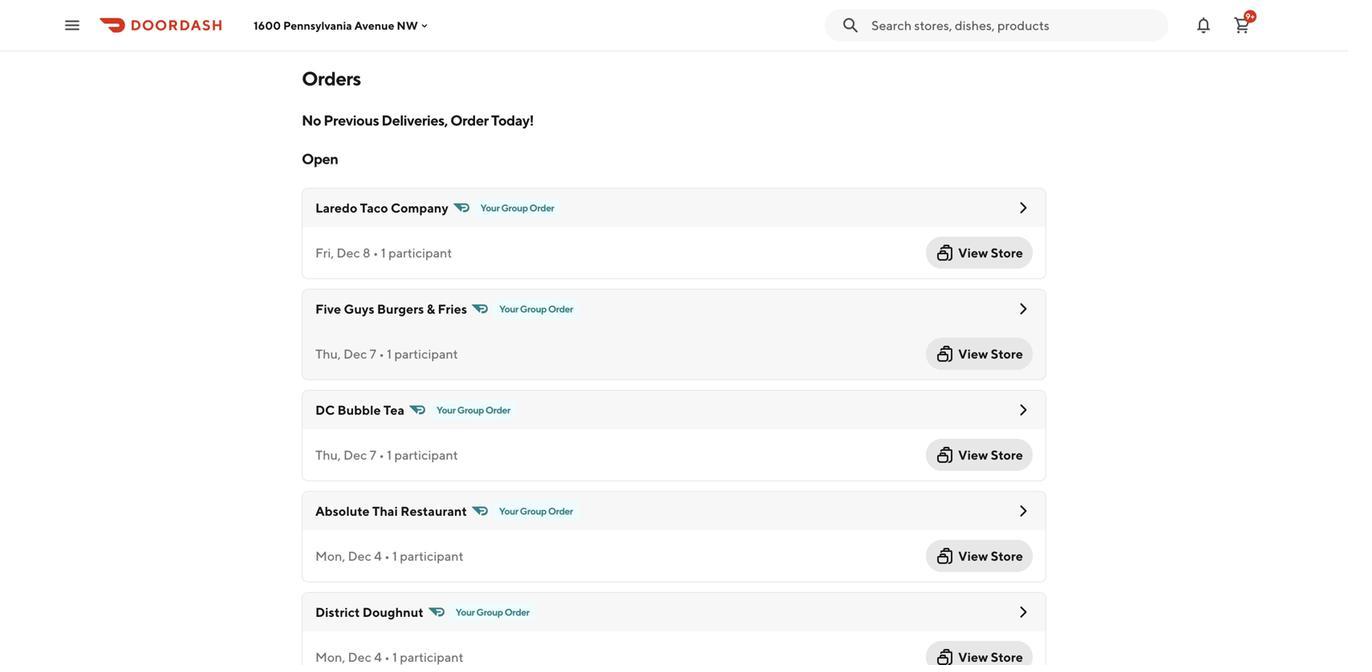 Task type: describe. For each thing, give the bounding box(es) containing it.
guys
[[344, 301, 374, 317]]

no previous deliveries, order today!
[[302, 112, 534, 129]]

Store search: begin typing to search for stores available on DoorDash text field
[[871, 16, 1159, 34]]

dc bubble tea
[[315, 402, 404, 418]]

nw
[[397, 19, 418, 32]]

district doughnut
[[315, 605, 424, 620]]

mon, dec 4 • 1 participant for doughnut
[[315, 650, 464, 665]]

laredo
[[315, 200, 357, 215]]

group for laredo taco company
[[501, 202, 528, 213]]

view store link for company
[[926, 237, 1033, 269]]

view store link for tea
[[926, 439, 1033, 471]]

&
[[427, 301, 435, 317]]

orders
[[302, 67, 361, 90]]

2 store from the top
[[991, 346, 1023, 362]]

your group order for laredo taco company
[[480, 202, 554, 213]]

view for company
[[958, 245, 988, 260]]

view store for tea
[[958, 447, 1023, 463]]

notification bell image
[[1194, 16, 1213, 35]]

store for company
[[991, 245, 1023, 260]]

participant down &
[[394, 346, 458, 362]]

store for tea
[[991, 447, 1023, 463]]

5 view store from the top
[[958, 650, 1023, 665]]

your group order for dc bubble tea
[[437, 404, 510, 416]]

group for absolute thai restaurant
[[520, 506, 546, 517]]

absolute thai restaurant
[[315, 504, 467, 519]]

fries
[[438, 301, 467, 317]]

thai
[[372, 504, 398, 519]]

2 view store from the top
[[958, 346, 1023, 362]]

tea
[[383, 402, 404, 418]]

2 thu, from the top
[[315, 447, 341, 463]]

today!
[[491, 112, 534, 129]]

2 7 from the top
[[370, 447, 376, 463]]

your for absolute thai restaurant
[[499, 506, 518, 517]]

2 view from the top
[[958, 346, 988, 362]]

participant for tea
[[394, 447, 458, 463]]

group for district doughnut
[[476, 607, 503, 618]]

absolute
[[315, 504, 370, 519]]

avenue
[[354, 19, 394, 32]]

1 items, open order cart image
[[1233, 16, 1252, 35]]

1600 pennsylvania avenue nw button
[[254, 19, 431, 32]]

• for company
[[373, 245, 378, 260]]

your for five guys burgers & fries
[[499, 303, 518, 315]]

participant down "doughnut"
[[400, 650, 464, 665]]

dec for district
[[348, 650, 371, 665]]

• down "doughnut"
[[384, 650, 390, 665]]

• down five guys burgers & fries
[[379, 346, 384, 362]]

1 down "doughnut"
[[392, 650, 397, 665]]

dc
[[315, 402, 335, 418]]

order for restaurant
[[548, 506, 573, 517]]

your group order for district doughnut
[[456, 607, 529, 618]]

5 store from the top
[[991, 650, 1023, 665]]

open menu image
[[63, 16, 82, 35]]

• for restaurant
[[384, 548, 390, 564]]

group for five guys burgers & fries
[[520, 303, 547, 315]]



Task type: vqa. For each thing, say whether or not it's contained in the screenshot.


Task type: locate. For each thing, give the bounding box(es) containing it.
8
[[363, 245, 370, 260]]

3 view from the top
[[958, 447, 988, 463]]

group for dc bubble tea
[[457, 404, 484, 416]]

0 vertical spatial mon, dec 4 • 1 participant
[[315, 548, 464, 564]]

9+
[[1246, 12, 1255, 21]]

your right "company"
[[480, 202, 500, 213]]

store
[[991, 245, 1023, 260], [991, 346, 1023, 362], [991, 447, 1023, 463], [991, 548, 1023, 564], [991, 650, 1023, 665]]

1 mon, dec 4 • 1 participant from the top
[[315, 548, 464, 564]]

1 mon, from the top
[[315, 548, 345, 564]]

1 thu, from the top
[[315, 346, 341, 362]]

1 right 8
[[381, 245, 386, 260]]

view store link
[[926, 237, 1033, 269], [926, 338, 1033, 370], [926, 439, 1033, 471], [926, 540, 1033, 572], [926, 641, 1033, 665]]

thu, dec 7 • 1 participant down five guys burgers & fries
[[315, 346, 458, 362]]

company
[[391, 200, 448, 215]]

dec down district doughnut
[[348, 650, 371, 665]]

1 vertical spatial thu,
[[315, 447, 341, 463]]

district
[[315, 605, 360, 620]]

mon, dec 4 • 1 participant
[[315, 548, 464, 564], [315, 650, 464, 665]]

1 thu, dec 7 • 1 participant from the top
[[315, 346, 458, 362]]

order
[[450, 112, 489, 129], [529, 202, 554, 213], [548, 303, 573, 315], [485, 404, 510, 416], [548, 506, 573, 517], [505, 607, 529, 618]]

2 mon, dec 4 • 1 participant from the top
[[315, 650, 464, 665]]

9+ button
[[1226, 9, 1258, 41]]

thu, dec 7 • 1 participant down tea on the bottom left of page
[[315, 447, 458, 463]]

view store for restaurant
[[958, 548, 1023, 564]]

• right 8
[[373, 245, 378, 260]]

dec left 8
[[337, 245, 360, 260]]

4 down district doughnut
[[374, 650, 382, 665]]

1 for company
[[381, 245, 386, 260]]

7
[[370, 346, 376, 362], [370, 447, 376, 463]]

mon, dec 4 • 1 participant down absolute thai restaurant
[[315, 548, 464, 564]]

your right fries at the top of the page
[[499, 303, 518, 315]]

bubble
[[337, 402, 381, 418]]

participant for restaurant
[[400, 548, 464, 564]]

1 7 from the top
[[370, 346, 376, 362]]

laredo taco company
[[315, 200, 448, 215]]

1600 pennsylvania avenue nw
[[254, 19, 418, 32]]

order for burgers
[[548, 303, 573, 315]]

2 4 from the top
[[374, 650, 382, 665]]

your for district doughnut
[[456, 607, 475, 618]]

your right tea on the bottom left of page
[[437, 404, 456, 416]]

participant down "company"
[[388, 245, 452, 260]]

restaurant
[[401, 504, 467, 519]]

1600
[[254, 19, 281, 32]]

your
[[480, 202, 500, 213], [499, 303, 518, 315], [437, 404, 456, 416], [499, 506, 518, 517], [456, 607, 475, 618]]

participant
[[388, 245, 452, 260], [394, 346, 458, 362], [394, 447, 458, 463], [400, 548, 464, 564], [400, 650, 464, 665]]

• down tea on the bottom left of page
[[379, 447, 384, 463]]

your for dc bubble tea
[[437, 404, 456, 416]]

doughnut
[[363, 605, 424, 620]]

mon, for absolute thai restaurant
[[315, 548, 345, 564]]

previous
[[324, 112, 379, 129]]

view store
[[958, 245, 1023, 260], [958, 346, 1023, 362], [958, 447, 1023, 463], [958, 548, 1023, 564], [958, 650, 1023, 665]]

your right "doughnut"
[[456, 607, 475, 618]]

order for tea
[[485, 404, 510, 416]]

your for laredo taco company
[[480, 202, 500, 213]]

3 view store from the top
[[958, 447, 1023, 463]]

view store for company
[[958, 245, 1023, 260]]

0 vertical spatial 4
[[374, 548, 382, 564]]

thu, down 'dc'
[[315, 447, 341, 463]]

fri, dec 8 • 1 participant
[[315, 245, 452, 260]]

1 view store link from the top
[[926, 237, 1033, 269]]

•
[[373, 245, 378, 260], [379, 346, 384, 362], [379, 447, 384, 463], [384, 548, 390, 564], [384, 650, 390, 665]]

view for restaurant
[[958, 548, 988, 564]]

1 down absolute thai restaurant
[[392, 548, 397, 564]]

five guys burgers & fries
[[315, 301, 467, 317]]

4 view from the top
[[958, 548, 988, 564]]

your right restaurant
[[499, 506, 518, 517]]

dec down absolute
[[348, 548, 371, 564]]

mon, down absolute
[[315, 548, 345, 564]]

store for restaurant
[[991, 548, 1023, 564]]

1 vertical spatial mon, dec 4 • 1 participant
[[315, 650, 464, 665]]

view
[[958, 245, 988, 260], [958, 346, 988, 362], [958, 447, 988, 463], [958, 548, 988, 564], [958, 650, 988, 665]]

dec down guys
[[343, 346, 367, 362]]

• down thai
[[384, 548, 390, 564]]

your group order for absolute thai restaurant
[[499, 506, 573, 517]]

dec for absolute
[[348, 548, 371, 564]]

fri,
[[315, 245, 334, 260]]

7 down guys
[[370, 346, 376, 362]]

dec for dc
[[343, 447, 367, 463]]

1 view store from the top
[[958, 245, 1023, 260]]

1 4 from the top
[[374, 548, 382, 564]]

0 vertical spatial 7
[[370, 346, 376, 362]]

1 down five guys burgers & fries
[[387, 346, 392, 362]]

4 down thai
[[374, 548, 382, 564]]

burgers
[[377, 301, 424, 317]]

order for company
[[529, 202, 554, 213]]

1 down tea on the bottom left of page
[[387, 447, 392, 463]]

dec down 'bubble'
[[343, 447, 367, 463]]

pennsylvania
[[283, 19, 352, 32]]

4
[[374, 548, 382, 564], [374, 650, 382, 665]]

view store link for restaurant
[[926, 540, 1033, 572]]

thu,
[[315, 346, 341, 362], [315, 447, 341, 463]]

2 thu, dec 7 • 1 participant from the top
[[315, 447, 458, 463]]

your group order for five guys burgers & fries
[[499, 303, 573, 315]]

dec
[[337, 245, 360, 260], [343, 346, 367, 362], [343, 447, 367, 463], [348, 548, 371, 564], [348, 650, 371, 665]]

1 vertical spatial 4
[[374, 650, 382, 665]]

1 vertical spatial 7
[[370, 447, 376, 463]]

1 vertical spatial thu, dec 7 • 1 participant
[[315, 447, 458, 463]]

4 for thai
[[374, 548, 382, 564]]

5 view store link from the top
[[926, 641, 1033, 665]]

view for tea
[[958, 447, 988, 463]]

thu, dec 7 • 1 participant
[[315, 346, 458, 362], [315, 447, 458, 463]]

1 for tea
[[387, 447, 392, 463]]

mon,
[[315, 548, 345, 564], [315, 650, 345, 665]]

your group order
[[480, 202, 554, 213], [499, 303, 573, 315], [437, 404, 510, 416], [499, 506, 573, 517], [456, 607, 529, 618]]

participant down restaurant
[[400, 548, 464, 564]]

thu, down 'five'
[[315, 346, 341, 362]]

participant down tea on the bottom left of page
[[394, 447, 458, 463]]

3 store from the top
[[991, 447, 1023, 463]]

7 down dc bubble tea
[[370, 447, 376, 463]]

0 vertical spatial thu,
[[315, 346, 341, 362]]

mon, dec 4 • 1 participant down "doughnut"
[[315, 650, 464, 665]]

mon, for district doughnut
[[315, 650, 345, 665]]

no
[[302, 112, 321, 129]]

mon, dec 4 • 1 participant for thai
[[315, 548, 464, 564]]

group
[[501, 202, 528, 213], [520, 303, 547, 315], [457, 404, 484, 416], [520, 506, 546, 517], [476, 607, 503, 618]]

dec for laredo
[[337, 245, 360, 260]]

0 vertical spatial thu, dec 7 • 1 participant
[[315, 346, 458, 362]]

1 vertical spatial mon,
[[315, 650, 345, 665]]

1 for restaurant
[[392, 548, 397, 564]]

3 view store link from the top
[[926, 439, 1033, 471]]

deliveries,
[[382, 112, 448, 129]]

0 vertical spatial mon,
[[315, 548, 345, 564]]

taco
[[360, 200, 388, 215]]

4 store from the top
[[991, 548, 1023, 564]]

4 for doughnut
[[374, 650, 382, 665]]

2 view store link from the top
[[926, 338, 1033, 370]]

participant for company
[[388, 245, 452, 260]]

open
[[302, 150, 338, 167]]

1 view from the top
[[958, 245, 988, 260]]

1
[[381, 245, 386, 260], [387, 346, 392, 362], [387, 447, 392, 463], [392, 548, 397, 564], [392, 650, 397, 665]]

4 view store link from the top
[[926, 540, 1033, 572]]

5 view from the top
[[958, 650, 988, 665]]

4 view store from the top
[[958, 548, 1023, 564]]

five
[[315, 301, 341, 317]]

2 mon, from the top
[[315, 650, 345, 665]]

mon, down district
[[315, 650, 345, 665]]

• for tea
[[379, 447, 384, 463]]

1 store from the top
[[991, 245, 1023, 260]]



